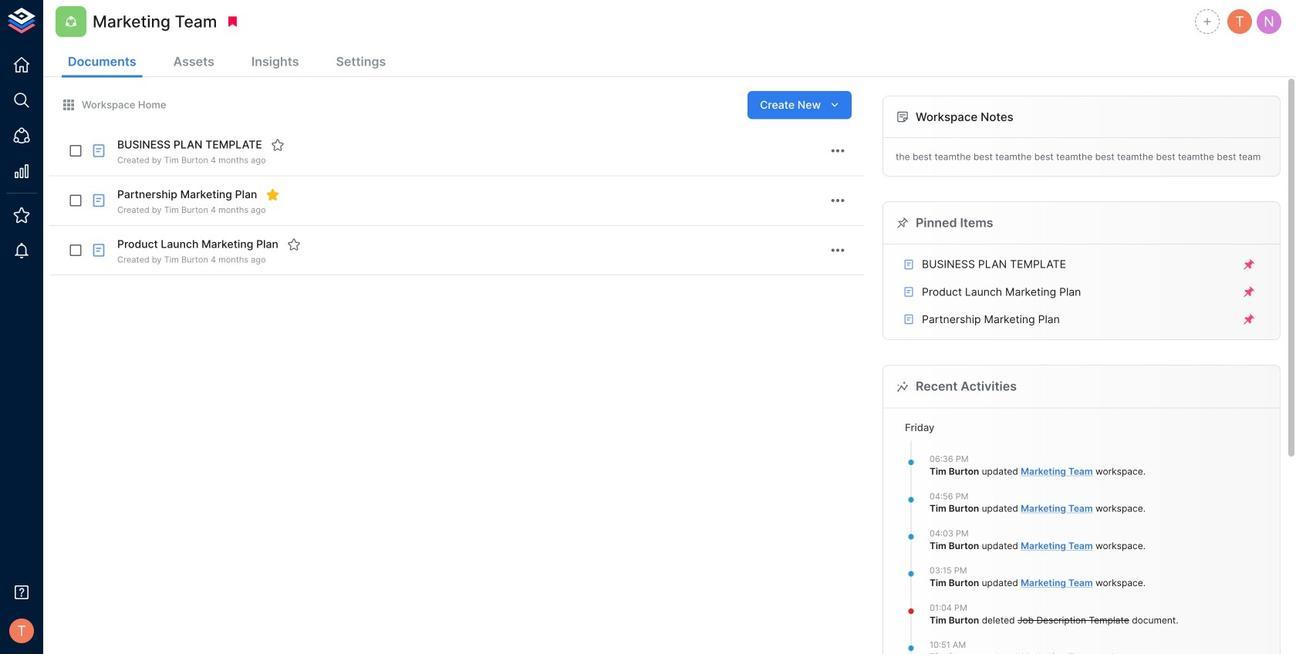 Task type: locate. For each thing, give the bounding box(es) containing it.
1 vertical spatial unpin image
[[1242, 313, 1256, 326]]

1 vertical spatial favorite image
[[287, 237, 301, 251]]

favorite image
[[271, 138, 285, 152], [287, 237, 301, 251]]

unpin image
[[1242, 285, 1256, 299], [1242, 313, 1256, 326]]

1 horizontal spatial favorite image
[[287, 237, 301, 251]]

0 horizontal spatial favorite image
[[271, 138, 285, 152]]

remove bookmark image
[[226, 15, 240, 29]]

0 vertical spatial favorite image
[[271, 138, 285, 152]]

unpin image
[[1242, 258, 1256, 272]]

0 vertical spatial unpin image
[[1242, 285, 1256, 299]]



Task type: describe. For each thing, give the bounding box(es) containing it.
1 unpin image from the top
[[1242, 285, 1256, 299]]

2 unpin image from the top
[[1242, 313, 1256, 326]]

remove favorite image
[[266, 188, 280, 202]]



Task type: vqa. For each thing, say whether or not it's contained in the screenshot.
28,
no



